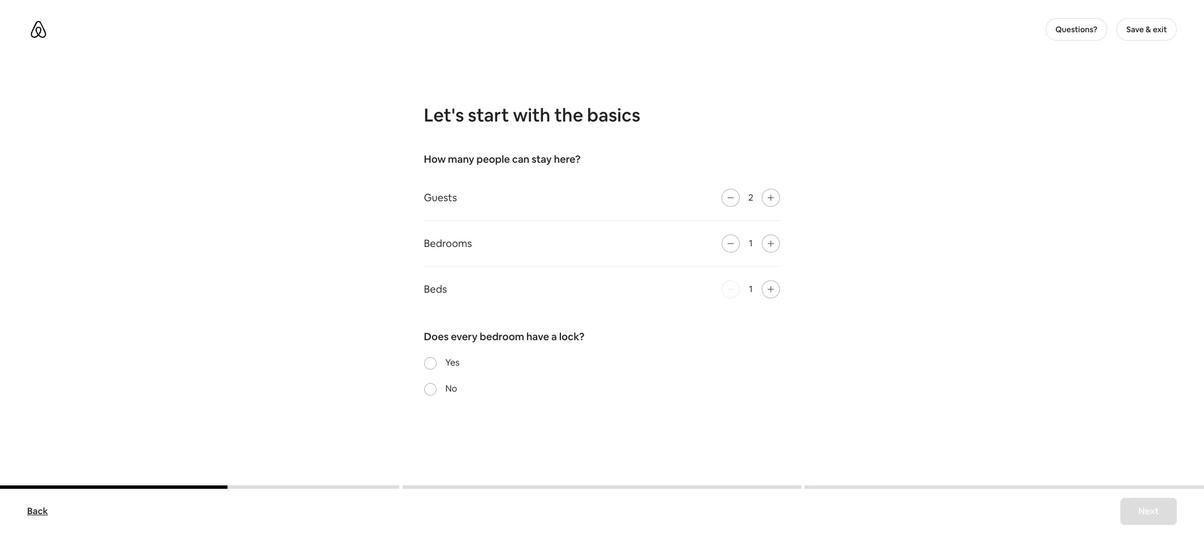 Task type: vqa. For each thing, say whether or not it's contained in the screenshot.
Questions?
yes



Task type: describe. For each thing, give the bounding box(es) containing it.
next
[[1139, 506, 1159, 518]]

yes
[[445, 357, 460, 369]]

stay
[[532, 152, 552, 165]]

exit
[[1153, 24, 1167, 35]]

1 for beds
[[749, 283, 753, 295]]

does every bedroom have a lock?
[[424, 330, 585, 343]]

No radio
[[424, 383, 436, 396]]

the
[[555, 103, 583, 126]]

every
[[451, 330, 478, 343]]

guests
[[424, 191, 457, 204]]

save
[[1127, 24, 1144, 35]]

back button
[[21, 501, 54, 523]]

save & exit
[[1127, 24, 1167, 35]]

let's start with the basics
[[424, 103, 641, 126]]

how
[[424, 152, 446, 165]]

people
[[477, 152, 510, 165]]

many
[[448, 152, 474, 165]]

questions?
[[1056, 24, 1098, 35]]

here?
[[554, 152, 581, 165]]

have
[[527, 330, 549, 343]]

save & exit button
[[1117, 18, 1177, 41]]

with
[[513, 103, 551, 126]]

&
[[1146, 24, 1151, 35]]



Task type: locate. For each thing, give the bounding box(es) containing it.
beds
[[424, 283, 447, 296]]

1 1 from the top
[[749, 237, 753, 249]]

0 vertical spatial 1
[[749, 237, 753, 249]]

no
[[445, 383, 457, 395]]

2
[[748, 191, 754, 203]]

1 for bedrooms
[[749, 237, 753, 249]]

lock?
[[559, 330, 585, 343]]

questions? button
[[1046, 18, 1108, 41]]

1
[[749, 237, 753, 249], [749, 283, 753, 295]]

a
[[551, 330, 557, 343]]

bedroom
[[480, 330, 524, 343]]

start
[[468, 103, 509, 126]]

let's
[[424, 103, 464, 126]]

how many people can stay here?
[[424, 152, 581, 165]]

1 vertical spatial 1
[[749, 283, 753, 295]]

back
[[27, 506, 48, 518]]

basics
[[587, 103, 641, 126]]

bedrooms
[[424, 237, 472, 250]]

Yes radio
[[424, 357, 436, 370]]

next button
[[1121, 498, 1177, 526]]

does
[[424, 330, 449, 343]]

does every bedroom have a lock? option group
[[424, 353, 780, 410]]

2 1 from the top
[[749, 283, 753, 295]]

can
[[512, 152, 530, 165]]



